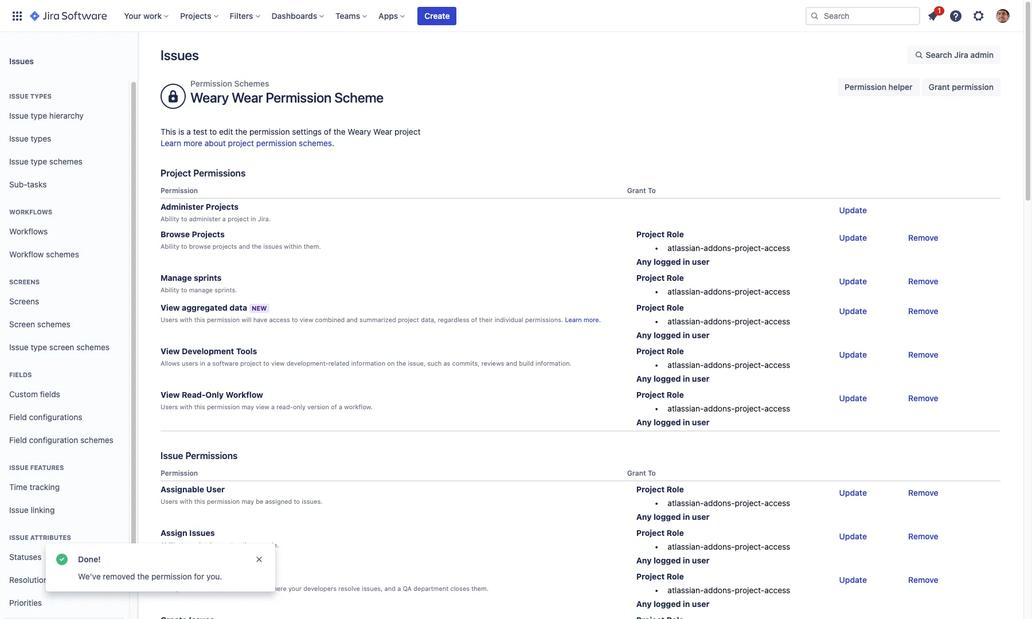 Task type: vqa. For each thing, say whether or not it's contained in the screenshot.


Task type: describe. For each thing, give the bounding box(es) containing it.
permission up assignable
[[161, 469, 198, 478]]

view development tools allows users in a software project to view development-related information on the issue, such as commits, reviews and build information.
[[161, 346, 572, 367]]

a left workflow. in the left bottom of the page
[[339, 403, 342, 411]]

in for view development tools
[[683, 374, 690, 384]]

users for aggregated
[[161, 316, 178, 324]]

project role atlassian-addons-project-access any logged in user for view development tools
[[636, 346, 790, 384]]

schemes inside the screen schemes link
[[37, 319, 70, 329]]

more.
[[584, 316, 601, 324]]

atlassian- for assign issues
[[668, 542, 704, 552]]

project inside view development tools allows users in a software project to view development-related information on the issue, such as commits, reviews and build information.
[[240, 360, 262, 367]]

the inside 'browse projects ability to browse projects and the issues within them.'
[[252, 243, 262, 250]]

screen
[[9, 319, 35, 329]]

project role atlassian-addons-project-access any logged in user for close issues
[[636, 572, 790, 609]]

issue for issue permissions
[[161, 451, 183, 461]]

workflow inside view read-only workflow users with this permission may view a read-only version of a workflow.
[[226, 390, 263, 400]]

view inside the view aggregated data new users with this permission will have access to view combined and summarized project data, regardless of their individual permissions. learn more.
[[300, 316, 313, 324]]

atlassian- inside 'project role atlassian-addons-project-access'
[[668, 287, 704, 297]]

have
[[253, 316, 267, 324]]

learn more about project permission schemes. link
[[161, 138, 334, 148]]

atlassian- for close issues
[[668, 586, 704, 595]]

user
[[206, 485, 225, 495]]

search jira admin
[[926, 50, 994, 60]]

grant to for project permissions
[[627, 186, 656, 195]]

field configurations
[[9, 412, 82, 422]]

issue permissions
[[161, 451, 238, 461]]

search
[[926, 50, 953, 60]]

browse projects ability to browse projects and the issues within them.
[[161, 229, 321, 250]]

administer projects ability to administer a project in jira.
[[161, 202, 271, 223]]

access for browse projects
[[765, 243, 790, 253]]

fields group
[[5, 359, 124, 455]]

user for close issues
[[692, 600, 710, 609]]

issue type hierarchy
[[9, 110, 84, 120]]

project- for assign issues
[[735, 542, 765, 552]]

remove for assign issues
[[908, 532, 939, 542]]

issues inside assign issues ability to assign issues to other people.
[[210, 542, 229, 549]]

project- for assignable user
[[735, 499, 765, 508]]

issue for issue linking
[[9, 505, 28, 515]]

jira.
[[258, 215, 271, 223]]

user for view read-only workflow
[[692, 418, 710, 427]]

issue features
[[9, 464, 64, 471]]

information.
[[536, 360, 572, 367]]

admin permission schemes image
[[162, 85, 185, 108]]

will
[[242, 316, 251, 324]]

search image
[[810, 11, 820, 20]]

this for aggregated
[[194, 316, 205, 324]]

and inside 'browse projects ability to browse projects and the issues within them.'
[[239, 243, 250, 250]]

project for view development tools
[[636, 346, 665, 356]]

create
[[425, 11, 450, 20]]

help image
[[949, 9, 963, 23]]

and inside close issues ability to close issues. often useful where your developers resolve issues, and a qa department closes them.
[[385, 585, 396, 593]]

project- inside 'project role atlassian-addons-project-access'
[[735, 287, 765, 297]]

user for browse projects
[[692, 257, 710, 267]]

filters button
[[226, 7, 265, 25]]

project role atlassian-addons-project-access any logged in user for view aggregated data
[[636, 303, 790, 340]]

view for read-
[[161, 390, 180, 400]]

schemes inside field configuration schemes link
[[80, 435, 113, 445]]

role for view read-only workflow
[[667, 390, 684, 400]]

issue features group
[[5, 452, 124, 525]]

permissions.
[[525, 316, 563, 324]]

is
[[178, 127, 184, 137]]

tools
[[236, 346, 257, 356]]

project for close issues
[[636, 572, 665, 582]]

regardless
[[438, 316, 470, 324]]

with inside assignable user users with this permission may be assigned to issues.
[[180, 498, 192, 505]]

screens for screens 'link'
[[9, 296, 39, 306]]

resolve
[[338, 585, 360, 593]]

in for view read-only workflow
[[683, 418, 690, 427]]

a inside close issues ability to close issues. often useful where your developers resolve issues, and a qa department closes them.
[[398, 585, 401, 593]]

logged for view aggregated data
[[654, 330, 681, 340]]

in inside view development tools allows users in a software project to view development-related information on the issue, such as commits, reviews and build information.
[[200, 360, 205, 367]]

development
[[182, 346, 234, 356]]

settings image
[[972, 9, 986, 23]]

closes
[[450, 585, 470, 593]]

aggregated
[[182, 303, 228, 313]]

to inside assignable user users with this permission may be assigned to issues.
[[294, 498, 300, 505]]

permission inside the view aggregated data new users with this permission will have access to view combined and summarized project data, regardless of their individual permissions. learn more.
[[207, 316, 240, 324]]

with for aggregated
[[180, 316, 192, 324]]

this inside assignable user users with this permission may be assigned to issues.
[[194, 498, 205, 505]]

wear inside permission schemes weary wear permission scheme
[[232, 89, 263, 106]]

statuses link
[[5, 546, 124, 569]]

issues,
[[362, 585, 383, 593]]

assign
[[161, 528, 187, 538]]

success image
[[55, 553, 69, 567]]

access for view read-only workflow
[[765, 404, 790, 414]]

addons- for browse projects
[[704, 243, 735, 253]]

browse
[[189, 243, 211, 250]]

issue,
[[408, 360, 426, 367]]

user for assign issues
[[692, 556, 710, 566]]

user for assignable user
[[692, 512, 710, 522]]

weary inside permission schemes weary wear permission scheme
[[190, 89, 229, 106]]

within
[[284, 243, 302, 250]]

resolutions
[[9, 575, 52, 585]]

issues. inside assignable user users with this permission may be assigned to issues.
[[302, 498, 323, 505]]

permission inside view read-only workflow users with this permission may view a read-only version of a workflow.
[[207, 403, 240, 411]]

permission inside button
[[845, 82, 887, 92]]

filters
[[230, 11, 253, 20]]

qa
[[403, 585, 412, 593]]

schemes inside workflow schemes link
[[46, 249, 79, 259]]

issue types group
[[5, 80, 124, 200]]

permission down settings
[[256, 138, 297, 148]]

grant for issue permissions
[[627, 469, 646, 478]]

issue types
[[9, 133, 51, 143]]

field for field configurations
[[9, 412, 27, 422]]

issue type schemes
[[9, 156, 82, 166]]

and inside view development tools allows users in a software project to view development-related information on the issue, such as commits, reviews and build information.
[[506, 360, 517, 367]]

project- for view aggregated data
[[735, 317, 765, 326]]

to inside 'browse projects ability to browse projects and the issues within them.'
[[181, 243, 187, 250]]

permission helper
[[845, 82, 913, 92]]

update button for browse projects
[[833, 229, 874, 247]]

a inside view development tools allows users in a software project to view development-related information on the issue, such as commits, reviews and build information.
[[207, 360, 211, 367]]

any for assignable user
[[636, 512, 652, 522]]

workflows group
[[5, 196, 124, 270]]

wear inside 'this is a test to edit the permission settings of the weary wear project learn more about project permission schemes.'
[[373, 127, 392, 137]]

apps
[[379, 11, 398, 20]]

workflows for "workflows" link
[[9, 226, 48, 236]]

1 update from the top
[[839, 205, 867, 215]]

users for read-
[[161, 403, 178, 411]]

projects for administer
[[206, 202, 239, 212]]

1
[[938, 6, 941, 15]]

issues up admin permission schemes image
[[161, 47, 199, 63]]

projects for browse
[[192, 229, 225, 239]]

permission up settings
[[266, 89, 332, 106]]

a inside 'this is a test to edit the permission settings of the weary wear project learn more about project permission schemes.'
[[187, 127, 191, 137]]

jira
[[955, 50, 969, 60]]

access for close issues
[[765, 586, 790, 595]]

issue type hierarchy link
[[5, 104, 124, 127]]

information
[[351, 360, 385, 367]]

administer
[[189, 215, 221, 223]]

them. inside 'browse projects ability to browse projects and the issues within them.'
[[304, 243, 321, 250]]

to inside the view aggregated data new users with this permission will have access to view combined and summarized project data, regardless of their individual permissions. learn more.
[[292, 316, 298, 324]]

to left assign
[[181, 542, 187, 549]]

role inside 'project role atlassian-addons-project-access'
[[667, 273, 684, 283]]

schemes.
[[299, 138, 334, 148]]

atlassian- for browse projects
[[668, 243, 704, 253]]

other
[[239, 542, 255, 549]]

addons- for view aggregated data
[[704, 317, 735, 326]]

configuration
[[29, 435, 78, 445]]

logged for assignable user
[[654, 512, 681, 522]]

update button for view development tools
[[833, 346, 874, 364]]

project- for view development tools
[[735, 360, 765, 370]]

type for schemes
[[31, 156, 47, 166]]

logged for close issues
[[654, 600, 681, 609]]

to inside administer projects ability to administer a project in jira.
[[181, 215, 187, 223]]

dismiss image
[[255, 555, 264, 564]]

to left other
[[231, 542, 237, 549]]

remove for manage sprints
[[908, 277, 939, 286]]

done!
[[78, 555, 101, 564]]

your work
[[124, 11, 162, 20]]

priorities
[[9, 598, 42, 608]]

role for view aggregated data
[[667, 303, 684, 313]]

field configuration schemes link
[[5, 429, 124, 452]]

access inside the view aggregated data new users with this permission will have access to view combined and summarized project data, regardless of their individual permissions. learn more.
[[269, 316, 290, 324]]

permission right admin permission schemes image
[[190, 79, 232, 88]]

and inside the view aggregated data new users with this permission will have access to view combined and summarized project data, regardless of their individual permissions. learn more.
[[347, 316, 358, 324]]

version
[[307, 403, 329, 411]]

update for close issues
[[839, 575, 867, 585]]

issue for issue types
[[9, 133, 28, 143]]

admin
[[971, 50, 994, 60]]

read-
[[277, 403, 293, 411]]

weary inside 'this is a test to edit the permission settings of the weary wear project learn more about project permission schemes.'
[[348, 127, 371, 137]]

tasks
[[27, 179, 47, 189]]

remove button for view aggregated data
[[902, 302, 946, 321]]

tracking
[[30, 482, 60, 492]]

the inside view development tools allows users in a software project to view development-related information on the issue, such as commits, reviews and build information.
[[397, 360, 406, 367]]

ability for browse projects
[[161, 243, 179, 250]]

projects inside 'dropdown button'
[[180, 11, 211, 20]]

features
[[30, 464, 64, 471]]

your
[[124, 11, 141, 20]]

atlassian- for view read-only workflow
[[668, 404, 704, 414]]

the right removed
[[137, 572, 149, 582]]

project for browse projects
[[636, 229, 665, 239]]

remove button for manage sprints
[[902, 273, 946, 291]]

1 update button from the top
[[833, 201, 874, 220]]

reviews
[[482, 360, 504, 367]]

update button for view aggregated data
[[833, 302, 874, 321]]

time tracking link
[[5, 476, 124, 499]]

issues. inside close issues ability to close issues. often useful where your developers resolve issues, and a qa department closes them.
[[207, 585, 228, 593]]

allows
[[161, 360, 180, 367]]

update button for assignable user
[[833, 484, 874, 503]]

remove button for view read-only workflow
[[902, 390, 946, 408]]

appswitcher icon image
[[10, 9, 24, 23]]

remove for view development tools
[[908, 350, 939, 360]]

configurations
[[29, 412, 82, 422]]

their
[[479, 316, 493, 324]]

people.
[[257, 542, 279, 549]]

your
[[288, 585, 302, 593]]

permission inside assignable user users with this permission may be assigned to issues.
[[207, 498, 240, 505]]

issue for issue types
[[9, 92, 29, 100]]

assignable
[[161, 485, 204, 495]]

banner containing your work
[[0, 0, 1024, 32]]

data,
[[421, 316, 436, 324]]

related
[[328, 360, 349, 367]]

remove button for assign issues
[[902, 528, 946, 546]]

projects button
[[177, 7, 223, 25]]

user for view development tools
[[692, 374, 710, 384]]

to inside close issues ability to close issues. often useful where your developers resolve issues, and a qa department closes them.
[[181, 585, 187, 593]]

to for issue permissions
[[648, 469, 656, 478]]

issue for issue type screen schemes
[[9, 342, 28, 352]]

this
[[161, 127, 176, 137]]

the up schemes.
[[334, 127, 346, 137]]

them. inside close issues ability to close issues. often useful where your developers resolve issues, and a qa department closes them.
[[472, 585, 489, 593]]

issues inside assign issues ability to assign issues to other people.
[[189, 528, 215, 538]]

administer
[[161, 202, 204, 212]]

in for close issues
[[683, 600, 690, 609]]

where
[[268, 585, 287, 593]]

software
[[212, 360, 239, 367]]

linking
[[31, 505, 55, 515]]

sidebar navigation image
[[125, 46, 150, 69]]

access for view development tools
[[765, 360, 790, 370]]

schemes inside issue type screen schemes link
[[76, 342, 110, 352]]

issue linking
[[9, 505, 55, 515]]

permission schemes link
[[190, 78, 269, 89]]

work
[[143, 11, 162, 20]]

permission left for on the left bottom
[[151, 572, 192, 582]]

remove button for close issues
[[902, 571, 946, 590]]



Task type: locate. For each thing, give the bounding box(es) containing it.
field configurations link
[[5, 406, 124, 429]]

0 vertical spatial to
[[648, 186, 656, 195]]

screens up screen
[[9, 296, 39, 306]]

workflows down sub-tasks
[[9, 208, 52, 216]]

project-
[[735, 243, 765, 253], [735, 287, 765, 297], [735, 317, 765, 326], [735, 360, 765, 370], [735, 404, 765, 414], [735, 499, 765, 508], [735, 542, 765, 552], [735, 586, 765, 595]]

5 update from the top
[[839, 350, 867, 360]]

the down jira.
[[252, 243, 262, 250]]

project inside 'project role atlassian-addons-project-access'
[[636, 273, 665, 283]]

to down the administer
[[181, 215, 187, 223]]

1 vertical spatial them.
[[472, 585, 489, 593]]

issues inside close issues ability to close issues. often useful where your developers resolve issues, and a qa department closes them.
[[185, 572, 210, 582]]

8 project- from the top
[[735, 586, 765, 595]]

with inside the view aggregated data new users with this permission will have access to view combined and summarized project data, regardless of their individual permissions. learn more.
[[180, 316, 192, 324]]

the right on
[[397, 360, 406, 367]]

this
[[194, 316, 205, 324], [194, 403, 205, 411], [194, 498, 205, 505]]

workflows inside "workflows" link
[[9, 226, 48, 236]]

update button
[[833, 201, 874, 220], [833, 229, 874, 247], [833, 273, 874, 291], [833, 302, 874, 321], [833, 346, 874, 364], [833, 390, 874, 408], [833, 484, 874, 503], [833, 528, 874, 546], [833, 571, 874, 590]]

issues up the 'close' on the bottom left of page
[[185, 572, 210, 582]]

sub-tasks
[[9, 179, 47, 189]]

schemes down field configurations link
[[80, 435, 113, 445]]

2 any from the top
[[636, 330, 652, 340]]

addons- for view read-only workflow
[[704, 404, 735, 414]]

remove button for browse projects
[[902, 229, 946, 247]]

5 role from the top
[[667, 390, 684, 400]]

remove for assignable user
[[908, 488, 939, 498]]

2 vertical spatial this
[[194, 498, 205, 505]]

ability for administer projects
[[161, 215, 179, 223]]

1 remove button from the top
[[902, 229, 946, 247]]

such
[[427, 360, 442, 367]]

learn inside 'this is a test to edit the permission settings of the weary wear project learn more about project permission schemes.'
[[161, 138, 181, 148]]

schemes down issue types link
[[49, 156, 82, 166]]

update for assignable user
[[839, 488, 867, 498]]

2 vertical spatial of
[[331, 403, 337, 411]]

any for view read-only workflow
[[636, 418, 652, 427]]

7 addons- from the top
[[704, 542, 735, 552]]

5 remove button from the top
[[902, 390, 946, 408]]

projects up browse
[[192, 229, 225, 239]]

2 vertical spatial grant
[[627, 469, 646, 478]]

1 vertical spatial screens
[[9, 296, 39, 306]]

a left qa
[[398, 585, 401, 593]]

5 logged from the top
[[654, 512, 681, 522]]

4 update from the top
[[839, 306, 867, 316]]

6 update from the top
[[839, 394, 867, 403]]

view left read-
[[161, 390, 180, 400]]

may inside view read-only workflow users with this permission may view a read-only version of a workflow.
[[242, 403, 254, 411]]

update button for close issues
[[833, 571, 874, 590]]

2 remove button from the top
[[902, 273, 946, 291]]

issue down screen
[[9, 342, 28, 352]]

useful
[[248, 585, 267, 593]]

manage
[[161, 273, 192, 283]]

schemes down "workflows" link
[[46, 249, 79, 259]]

0 vertical spatial users
[[161, 316, 178, 324]]

0 vertical spatial grant
[[929, 82, 950, 92]]

1 vertical spatial permissions
[[185, 451, 238, 461]]

2 role from the top
[[667, 273, 684, 283]]

0 vertical spatial view
[[161, 303, 180, 313]]

1 grant to from the top
[[627, 186, 656, 195]]

hierarchy
[[49, 110, 84, 120]]

3 this from the top
[[194, 498, 205, 505]]

users inside the view aggregated data new users with this permission will have access to view combined and summarized project data, regardless of their individual permissions. learn more.
[[161, 316, 178, 324]]

may inside assignable user users with this permission may be assigned to issues.
[[242, 498, 254, 505]]

permissions for issue permissions
[[185, 451, 238, 461]]

2 user from the top
[[692, 330, 710, 340]]

ability inside 'manage sprints ability to manage sprints.'
[[161, 286, 179, 294]]

5 project- from the top
[[735, 404, 765, 414]]

2 vertical spatial projects
[[192, 229, 225, 239]]

3 with from the top
[[180, 498, 192, 505]]

1 vertical spatial to
[[648, 469, 656, 478]]

0 vertical spatial permissions
[[193, 168, 246, 178]]

1 horizontal spatial weary
[[348, 127, 371, 137]]

1 logged from the top
[[654, 257, 681, 267]]

users inside view read-only workflow users with this permission may view a read-only version of a workflow.
[[161, 403, 178, 411]]

2 update button from the top
[[833, 229, 874, 247]]

1 vertical spatial may
[[242, 498, 254, 505]]

this down aggregated
[[194, 316, 205, 324]]

0 horizontal spatial learn
[[161, 138, 181, 148]]

1 project- from the top
[[735, 243, 765, 253]]

time
[[9, 482, 27, 492]]

0 horizontal spatial view
[[256, 403, 269, 411]]

view up allows
[[161, 346, 180, 356]]

a right is
[[187, 127, 191, 137]]

this inside view read-only workflow users with this permission may view a read-only version of a workflow.
[[194, 403, 205, 411]]

ability inside 'browse projects ability to browse projects and the issues within them.'
[[161, 243, 179, 250]]

permission down admin
[[952, 82, 994, 92]]

1 horizontal spatial view
[[271, 360, 285, 367]]

update button for manage sprints
[[833, 273, 874, 291]]

of up schemes.
[[324, 127, 331, 137]]

them.
[[304, 243, 321, 250], [472, 585, 489, 593]]

7 role from the top
[[667, 528, 684, 538]]

them. right within
[[304, 243, 321, 250]]

8 remove button from the top
[[902, 571, 946, 590]]

build
[[519, 360, 534, 367]]

project for view aggregated data
[[636, 303, 665, 313]]

access for view aggregated data
[[765, 317, 790, 326]]

2 with from the top
[[180, 403, 192, 411]]

development-
[[287, 360, 328, 367]]

3 users from the top
[[161, 498, 178, 505]]

1 vertical spatial workflows
[[9, 226, 48, 236]]

Search field
[[806, 7, 921, 25]]

a left read-
[[271, 403, 275, 411]]

view for development
[[161, 346, 180, 356]]

type for screen
[[31, 342, 47, 352]]

a right the administer
[[222, 215, 226, 223]]

issue down issue types
[[9, 110, 28, 120]]

of right version
[[331, 403, 337, 411]]

3 update button from the top
[[833, 273, 874, 291]]

logged for view development tools
[[654, 374, 681, 384]]

1 ability from the top
[[161, 215, 179, 223]]

issue up time on the bottom of the page
[[9, 464, 29, 471]]

weary down scheme
[[348, 127, 371, 137]]

test
[[193, 127, 207, 137]]

custom fields link
[[5, 383, 124, 406]]

2 grant to from the top
[[627, 469, 656, 478]]

this down assignable
[[194, 498, 205, 505]]

2 logged from the top
[[654, 330, 681, 340]]

0 vertical spatial issues.
[[302, 498, 323, 505]]

we've removed the permission for you.
[[78, 572, 222, 582]]

7 project- from the top
[[735, 542, 765, 552]]

1 view from the top
[[161, 303, 180, 313]]

project role atlassian-addons-project-access any logged in user for assignable user
[[636, 485, 790, 522]]

4 user from the top
[[692, 418, 710, 427]]

ability down "close"
[[161, 585, 179, 593]]

ability inside assign issues ability to assign issues to other people.
[[161, 542, 179, 549]]

permission down 'only' at the left of the page
[[207, 403, 240, 411]]

4 remove button from the top
[[902, 346, 946, 364]]

and right projects
[[239, 243, 250, 250]]

role for view development tools
[[667, 346, 684, 356]]

1 vertical spatial wear
[[373, 127, 392, 137]]

addons- for assignable user
[[704, 499, 735, 508]]

learn down this
[[161, 138, 181, 148]]

dashboards button
[[268, 7, 329, 25]]

notifications image
[[926, 9, 940, 23]]

your profile and settings image
[[996, 9, 1010, 23]]

projects inside administer projects ability to administer a project in jira.
[[206, 202, 239, 212]]

users down "manage"
[[161, 316, 178, 324]]

to right the assigned
[[294, 498, 300, 505]]

permission
[[952, 82, 994, 92], [249, 127, 290, 137], [256, 138, 297, 148], [207, 316, 240, 324], [207, 403, 240, 411], [207, 498, 240, 505], [151, 572, 192, 582]]

5 addons- from the top
[[704, 404, 735, 414]]

6 project- from the top
[[735, 499, 765, 508]]

2 workflows from the top
[[9, 226, 48, 236]]

remove for close issues
[[908, 575, 939, 585]]

2 project role atlassian-addons-project-access any logged in user from the top
[[636, 303, 790, 340]]

grant to for issue permissions
[[627, 469, 656, 478]]

project for assign issues
[[636, 528, 665, 538]]

project inside the view aggregated data new users with this permission will have access to view combined and summarized project data, regardless of their individual permissions. learn more.
[[398, 316, 419, 324]]

jira software image
[[30, 9, 107, 23], [30, 9, 107, 23]]

0 horizontal spatial wear
[[232, 89, 263, 106]]

access for assignable user
[[765, 499, 790, 508]]

2 horizontal spatial view
[[300, 316, 313, 324]]

0 vertical spatial this
[[194, 316, 205, 324]]

issues inside 'browse projects ability to browse projects and the issues within them.'
[[263, 243, 282, 250]]

5 remove from the top
[[908, 394, 939, 403]]

user for view aggregated data
[[692, 330, 710, 340]]

0 vertical spatial projects
[[180, 11, 211, 20]]

any for close issues
[[636, 600, 652, 609]]

learn inside the view aggregated data new users with this permission will have access to view combined and summarized project data, regardless of their individual permissions. learn more.
[[565, 316, 582, 324]]

issue for issue attributes
[[9, 534, 29, 541]]

wear down scheme
[[373, 127, 392, 137]]

workflow schemes
[[9, 249, 79, 259]]

atlassian- for view aggregated data
[[668, 317, 704, 326]]

and left qa
[[385, 585, 396, 593]]

update for manage sprints
[[839, 277, 867, 286]]

1 vertical spatial issues.
[[207, 585, 228, 593]]

issues right assign
[[210, 542, 229, 549]]

8 role from the top
[[667, 572, 684, 582]]

any for view aggregated data
[[636, 330, 652, 340]]

this for read-
[[194, 403, 205, 411]]

weary
[[190, 89, 229, 106], [348, 127, 371, 137]]

assign issues ability to assign issues to other people.
[[161, 528, 279, 549]]

5 update button from the top
[[833, 346, 874, 364]]

view read-only workflow users with this permission may view a read-only version of a workflow.
[[161, 390, 373, 411]]

department
[[414, 585, 449, 593]]

remove for browse projects
[[908, 233, 939, 243]]

2 ability from the top
[[161, 243, 179, 250]]

issue linking link
[[5, 499, 124, 522]]

issue for issue type schemes
[[9, 156, 28, 166]]

ability inside close issues ability to close issues. often useful where your developers resolve issues, and a qa department closes them.
[[161, 585, 179, 593]]

projects inside 'browse projects ability to browse projects and the issues within them.'
[[192, 229, 225, 239]]

in inside administer projects ability to administer a project in jira.
[[251, 215, 256, 223]]

project permissions
[[161, 168, 246, 178]]

to left the 'close' on the bottom left of page
[[181, 585, 187, 593]]

removed
[[103, 572, 135, 582]]

in for assignable user
[[683, 512, 690, 522]]

update for assign issues
[[839, 532, 867, 542]]

0 horizontal spatial workflow
[[9, 249, 44, 259]]

may left be
[[242, 498, 254, 505]]

6 update button from the top
[[833, 390, 874, 408]]

and
[[239, 243, 250, 250], [347, 316, 358, 324], [506, 360, 517, 367], [385, 585, 396, 593]]

1 horizontal spatial them.
[[472, 585, 489, 593]]

wear down schemes
[[232, 89, 263, 106]]

settings
[[292, 127, 322, 137]]

schemes right the screen
[[76, 342, 110, 352]]

learn left more.
[[565, 316, 582, 324]]

2 vertical spatial users
[[161, 498, 178, 505]]

users inside assignable user users with this permission may be assigned to issues.
[[161, 498, 178, 505]]

1 horizontal spatial learn
[[565, 316, 582, 324]]

this inside the view aggregated data new users with this permission will have access to view combined and summarized project data, regardless of their individual permissions. learn more.
[[194, 316, 205, 324]]

3 project role atlassian-addons-project-access any logged in user from the top
[[636, 346, 790, 384]]

3 user from the top
[[692, 374, 710, 384]]

0 vertical spatial them.
[[304, 243, 321, 250]]

of left their
[[471, 316, 477, 324]]

fields
[[9, 371, 32, 379]]

update for view development tools
[[839, 350, 867, 360]]

issues
[[263, 243, 282, 250], [210, 542, 229, 549]]

6 user from the top
[[692, 556, 710, 566]]

ability for assign issues
[[161, 542, 179, 549]]

1 vertical spatial issues
[[210, 542, 229, 549]]

1 vertical spatial learn
[[565, 316, 582, 324]]

1 vertical spatial workflow
[[226, 390, 263, 400]]

2 to from the top
[[648, 469, 656, 478]]

issue attributes group
[[5, 522, 124, 619]]

4 any from the top
[[636, 418, 652, 427]]

for
[[194, 572, 204, 582]]

a inside administer projects ability to administer a project in jira.
[[222, 215, 226, 223]]

permission down data
[[207, 316, 240, 324]]

0 vertical spatial view
[[300, 316, 313, 324]]

3 logged from the top
[[654, 374, 681, 384]]

teams
[[336, 11, 360, 20]]

0 horizontal spatial weary
[[190, 89, 229, 106]]

of inside the view aggregated data new users with this permission will have access to view combined and summarized project data, regardless of their individual permissions. learn more.
[[471, 316, 477, 324]]

project
[[395, 127, 421, 137], [228, 138, 254, 148], [228, 215, 249, 223], [398, 316, 419, 324], [240, 360, 262, 367]]

6 role from the top
[[667, 485, 684, 495]]

3 remove button from the top
[[902, 302, 946, 321]]

screens inside screens 'link'
[[9, 296, 39, 306]]

project role atlassian-addons-project-access
[[636, 273, 790, 297]]

issues up issue types
[[9, 56, 34, 66]]

0 vertical spatial weary
[[190, 89, 229, 106]]

to inside view development tools allows users in a software project to view development-related information on the issue, such as commits, reviews and build information.
[[263, 360, 269, 367]]

8 atlassian- from the top
[[668, 586, 704, 595]]

0 vertical spatial type
[[31, 110, 47, 120]]

dashboards
[[272, 11, 317, 20]]

project- for view read-only workflow
[[735, 404, 765, 414]]

0 vertical spatial field
[[9, 412, 27, 422]]

8 addons- from the top
[[704, 586, 735, 595]]

4 addons- from the top
[[704, 360, 735, 370]]

users down allows
[[161, 403, 178, 411]]

0 vertical spatial may
[[242, 403, 254, 411]]

1 addons- from the top
[[704, 243, 735, 253]]

8 remove from the top
[[908, 575, 939, 585]]

6 logged from the top
[[654, 556, 681, 566]]

assigned
[[265, 498, 292, 505]]

new
[[252, 305, 267, 312]]

to
[[209, 127, 217, 137], [181, 215, 187, 223], [181, 243, 187, 250], [181, 286, 187, 294], [292, 316, 298, 324], [263, 360, 269, 367], [294, 498, 300, 505], [181, 542, 187, 549], [231, 542, 237, 549], [181, 585, 187, 593]]

screens down workflow schemes
[[9, 278, 40, 286]]

6 addons- from the top
[[704, 499, 735, 508]]

2 vertical spatial type
[[31, 342, 47, 352]]

7 user from the top
[[692, 600, 710, 609]]

ability inside administer projects ability to administer a project in jira.
[[161, 215, 179, 223]]

type for hierarchy
[[31, 110, 47, 120]]

may
[[242, 403, 254, 411], [242, 498, 254, 505]]

4 update button from the top
[[833, 302, 874, 321]]

combined
[[315, 316, 345, 324]]

role for close issues
[[667, 572, 684, 582]]

1 vertical spatial this
[[194, 403, 205, 411]]

0 horizontal spatial them.
[[304, 243, 321, 250]]

issue inside screens group
[[9, 342, 28, 352]]

view down "manage"
[[161, 303, 180, 313]]

users down assignable
[[161, 498, 178, 505]]

type
[[31, 110, 47, 120], [31, 156, 47, 166], [31, 342, 47, 352]]

a
[[187, 127, 191, 137], [222, 215, 226, 223], [207, 360, 211, 367], [271, 403, 275, 411], [339, 403, 342, 411], [398, 585, 401, 593]]

scheme
[[334, 89, 384, 106]]

with down read-
[[180, 403, 192, 411]]

the up learn more about project permission schemes. link
[[235, 127, 247, 137]]

addons- inside 'project role atlassian-addons-project-access'
[[704, 287, 735, 297]]

0 vertical spatial learn
[[161, 138, 181, 148]]

1 vertical spatial projects
[[206, 202, 239, 212]]

with
[[180, 316, 192, 324], [180, 403, 192, 411], [180, 498, 192, 505]]

update for view aggregated data
[[839, 306, 867, 316]]

permission up learn more about project permission schemes. link
[[249, 127, 290, 137]]

grant inside button
[[929, 82, 950, 92]]

permission up the administer
[[161, 186, 198, 195]]

1 vertical spatial weary
[[348, 127, 371, 137]]

4 project- from the top
[[735, 360, 765, 370]]

field up issue features
[[9, 435, 27, 445]]

1 field from the top
[[9, 412, 27, 422]]

sprints
[[194, 273, 222, 283]]

role for assignable user
[[667, 485, 684, 495]]

permission
[[190, 79, 232, 88], [845, 82, 887, 92], [266, 89, 332, 106], [161, 186, 198, 195], [161, 469, 198, 478]]

workflows up workflow schemes
[[9, 226, 48, 236]]

0 vertical spatial of
[[324, 127, 331, 137]]

1 vertical spatial users
[[161, 403, 178, 411]]

view for aggregated
[[161, 303, 180, 313]]

permissions up user
[[185, 451, 238, 461]]

1 vertical spatial view
[[271, 360, 285, 367]]

2 view from the top
[[161, 346, 180, 356]]

issue type screen schemes link
[[5, 336, 124, 359]]

ability for close issues
[[161, 585, 179, 593]]

permission left the helper
[[845, 82, 887, 92]]

in for view aggregated data
[[683, 330, 690, 340]]

with for read-
[[180, 403, 192, 411]]

weary up the test
[[190, 89, 229, 106]]

screens group
[[5, 266, 124, 362]]

view inside view read-only workflow users with this permission may view a read-only version of a workflow.
[[256, 403, 269, 411]]

4 atlassian- from the top
[[668, 360, 704, 370]]

logged for assign issues
[[654, 556, 681, 566]]

1 this from the top
[[194, 316, 205, 324]]

a down development
[[207, 360, 211, 367]]

0 vertical spatial workflows
[[9, 208, 52, 216]]

view left development-
[[271, 360, 285, 367]]

8 update button from the top
[[833, 528, 874, 546]]

3 type from the top
[[31, 342, 47, 352]]

screen
[[49, 342, 74, 352]]

to up about at top left
[[209, 127, 217, 137]]

2 vertical spatial view
[[256, 403, 269, 411]]

0 vertical spatial screens
[[9, 278, 40, 286]]

grant for project permissions
[[627, 186, 646, 195]]

3 project- from the top
[[735, 317, 765, 326]]

1 vertical spatial of
[[471, 316, 477, 324]]

may left read-
[[242, 403, 254, 411]]

ability up browse
[[161, 215, 179, 223]]

issues up assign
[[189, 528, 215, 538]]

with down aggregated
[[180, 316, 192, 324]]

2 screens from the top
[[9, 296, 39, 306]]

2 addons- from the top
[[704, 287, 735, 297]]

2 project- from the top
[[735, 287, 765, 297]]

project role atlassian-addons-project-access any logged in user
[[636, 229, 790, 267], [636, 303, 790, 340], [636, 346, 790, 384], [636, 390, 790, 427], [636, 485, 790, 522], [636, 528, 790, 566], [636, 572, 790, 609]]

to down "manage"
[[181, 286, 187, 294]]

0 vertical spatial workflow
[[9, 249, 44, 259]]

projects up the administer
[[206, 202, 239, 212]]

attributes
[[30, 534, 71, 541]]

commits,
[[452, 360, 480, 367]]

4 ability from the top
[[161, 542, 179, 549]]

addons- for view development tools
[[704, 360, 735, 370]]

project- for close issues
[[735, 586, 765, 595]]

2 this from the top
[[194, 403, 205, 411]]

any for assign issues
[[636, 556, 652, 566]]

workflow.
[[344, 403, 373, 411]]

1 horizontal spatial issues
[[263, 243, 282, 250]]

1 vertical spatial type
[[31, 156, 47, 166]]

project
[[161, 168, 191, 178], [636, 229, 665, 239], [636, 273, 665, 283], [636, 303, 665, 313], [636, 346, 665, 356], [636, 390, 665, 400], [636, 485, 665, 495], [636, 528, 665, 538], [636, 572, 665, 582]]

projects right work
[[180, 11, 211, 20]]

1 remove from the top
[[908, 233, 939, 243]]

we've
[[78, 572, 101, 582]]

0 vertical spatial with
[[180, 316, 192, 324]]

permission down user
[[207, 498, 240, 505]]

of inside 'this is a test to edit the permission settings of the weary wear project learn more about project permission schemes.'
[[324, 127, 331, 137]]

0 horizontal spatial issues
[[210, 542, 229, 549]]

1 vertical spatial grant
[[627, 186, 646, 195]]

type left the screen
[[31, 342, 47, 352]]

type inside screens group
[[31, 342, 47, 352]]

1 vertical spatial view
[[161, 346, 180, 356]]

update button for view read-only workflow
[[833, 390, 874, 408]]

schemes up issue type screen schemes
[[37, 319, 70, 329]]

2 vertical spatial view
[[161, 390, 180, 400]]

banner
[[0, 0, 1024, 32]]

7 project role atlassian-addons-project-access any logged in user from the top
[[636, 572, 790, 609]]

1 vertical spatial with
[[180, 403, 192, 411]]

4 remove from the top
[[908, 350, 939, 360]]

5 ability from the top
[[161, 585, 179, 593]]

addons- for assign issues
[[704, 542, 735, 552]]

1 vertical spatial field
[[9, 435, 27, 445]]

5 project role atlassian-addons-project-access any logged in user from the top
[[636, 485, 790, 522]]

screens for screens group
[[9, 278, 40, 286]]

permission inside button
[[952, 82, 994, 92]]

issues. right the assigned
[[302, 498, 323, 505]]

to right have in the left bottom of the page
[[292, 316, 298, 324]]

close
[[189, 585, 205, 593]]

issue inside group
[[9, 534, 29, 541]]

2 update from the top
[[839, 233, 867, 243]]

this down read-
[[194, 403, 205, 411]]

0 vertical spatial issues
[[263, 243, 282, 250]]

update button for assign issues
[[833, 528, 874, 546]]

project for assignable user
[[636, 485, 665, 495]]

view inside view read-only workflow users with this permission may view a read-only version of a workflow.
[[161, 390, 180, 400]]

project inside administer projects ability to administer a project in jira.
[[228, 215, 249, 223]]

permissions for project permissions
[[193, 168, 246, 178]]

ability down assign
[[161, 542, 179, 549]]

1 vertical spatial grant to
[[627, 469, 656, 478]]

4 role from the top
[[667, 346, 684, 356]]

1 project role atlassian-addons-project-access any logged in user from the top
[[636, 229, 790, 267]]

be
[[256, 498, 263, 505]]

view aggregated data new users with this permission will have access to view combined and summarized project data, regardless of their individual permissions. learn more.
[[161, 303, 601, 324]]

grant permission
[[929, 82, 994, 92]]

1 user from the top
[[692, 257, 710, 267]]

5 atlassian- from the top
[[668, 404, 704, 414]]

and right combined at the left
[[347, 316, 358, 324]]

5 any from the top
[[636, 512, 652, 522]]

type down types
[[31, 110, 47, 120]]

issue type screen schemes
[[9, 342, 110, 352]]

you.
[[206, 572, 222, 582]]

in for browse projects
[[683, 257, 690, 267]]

issue down time on the bottom of the page
[[9, 505, 28, 515]]

schemes inside issue type schemes link
[[49, 156, 82, 166]]

view left combined at the left
[[300, 316, 313, 324]]

0 vertical spatial wear
[[232, 89, 263, 106]]

to inside 'this is a test to edit the permission settings of the weary wear project learn more about project permission schemes.'
[[209, 127, 217, 137]]

access inside 'project role atlassian-addons-project-access'
[[765, 287, 790, 297]]

with down assignable
[[180, 498, 192, 505]]

1 screens from the top
[[9, 278, 40, 286]]

manage
[[189, 286, 213, 294]]

project- for browse projects
[[735, 243, 765, 253]]

of
[[324, 127, 331, 137], [471, 316, 477, 324], [331, 403, 337, 411]]

1 horizontal spatial issues.
[[302, 498, 323, 505]]

search jira admin image
[[915, 50, 924, 60]]

with inside view read-only workflow users with this permission may view a read-only version of a workflow.
[[180, 403, 192, 411]]

view inside the view aggregated data new users with this permission will have access to view combined and summarized project data, regardless of their individual permissions. learn more.
[[161, 303, 180, 313]]

issue up assignable
[[161, 451, 183, 461]]

1 with from the top
[[180, 316, 192, 324]]

type up tasks
[[31, 156, 47, 166]]

3 atlassian- from the top
[[668, 317, 704, 326]]

ability down "manage"
[[161, 286, 179, 294]]

project role atlassian-addons-project-access any logged in user for browse projects
[[636, 229, 790, 267]]

6 remove from the top
[[908, 488, 939, 498]]

statuses
[[9, 552, 42, 562]]

to for project permissions
[[648, 186, 656, 195]]

issue up sub-
[[9, 156, 28, 166]]

primary element
[[7, 0, 806, 32]]

types
[[30, 92, 52, 100]]

project role atlassian-addons-project-access any logged in user for assign issues
[[636, 528, 790, 566]]

to down browse
[[181, 243, 187, 250]]

workflow right 'only' at the left of the page
[[226, 390, 263, 400]]

permissions down about at top left
[[193, 168, 246, 178]]

7 update button from the top
[[833, 484, 874, 503]]

schemes
[[234, 79, 269, 88]]

to up view read-only workflow users with this permission may view a read-only version of a workflow.
[[263, 360, 269, 367]]

workflow down "workflows" link
[[9, 249, 44, 259]]

view inside view development tools allows users in a software project to view development-related information on the issue, such as commits, reviews and build information.
[[271, 360, 285, 367]]

remove for view aggregated data
[[908, 306, 939, 316]]

of inside view read-only workflow users with this permission may view a read-only version of a workflow.
[[331, 403, 337, 411]]

0 vertical spatial grant to
[[627, 186, 656, 195]]

to inside 'manage sprints ability to manage sprints.'
[[181, 286, 187, 294]]

3 any from the top
[[636, 374, 652, 384]]

project role atlassian-addons-project-access any logged in user for view read-only workflow
[[636, 390, 790, 427]]

logged for browse projects
[[654, 257, 681, 267]]

wear
[[232, 89, 263, 106], [373, 127, 392, 137]]

time tracking
[[9, 482, 60, 492]]

3 ability from the top
[[161, 286, 179, 294]]

2 may from the top
[[242, 498, 254, 505]]

0 horizontal spatial issues.
[[207, 585, 228, 593]]

ability down browse
[[161, 243, 179, 250]]

1 horizontal spatial workflow
[[226, 390, 263, 400]]

1 horizontal spatial wear
[[373, 127, 392, 137]]

3 remove from the top
[[908, 306, 939, 316]]

workflow inside group
[[9, 249, 44, 259]]

issue up statuses
[[9, 534, 29, 541]]

2 vertical spatial with
[[180, 498, 192, 505]]

addons- for close issues
[[704, 586, 735, 595]]

search jira admin button
[[908, 46, 1001, 64]]

sub-
[[9, 179, 27, 189]]

issue attributes
[[9, 534, 71, 541]]

access
[[765, 243, 790, 253], [765, 287, 790, 297], [269, 316, 290, 324], [765, 317, 790, 326], [765, 360, 790, 370], [765, 404, 790, 414], [765, 499, 790, 508], [765, 542, 790, 552], [765, 586, 790, 595]]

6 project role atlassian-addons-project-access any logged in user from the top
[[636, 528, 790, 566]]

6 any from the top
[[636, 556, 652, 566]]

role for assign issues
[[667, 528, 684, 538]]

1 workflows from the top
[[9, 208, 52, 216]]

screens
[[9, 278, 40, 286], [9, 296, 39, 306]]

field down custom
[[9, 412, 27, 422]]

atlassian- for view development tools
[[668, 360, 704, 370]]

6 atlassian- from the top
[[668, 499, 704, 508]]

7 any from the top
[[636, 600, 652, 609]]

field for field configuration schemes
[[9, 435, 27, 445]]

custom fields
[[9, 389, 60, 399]]

2 atlassian- from the top
[[668, 287, 704, 297]]

view inside view development tools allows users in a software project to view development-related information on the issue, such as commits, reviews and build information.
[[161, 346, 180, 356]]

1 type from the top
[[31, 110, 47, 120]]

issues. down "you."
[[207, 585, 228, 593]]



